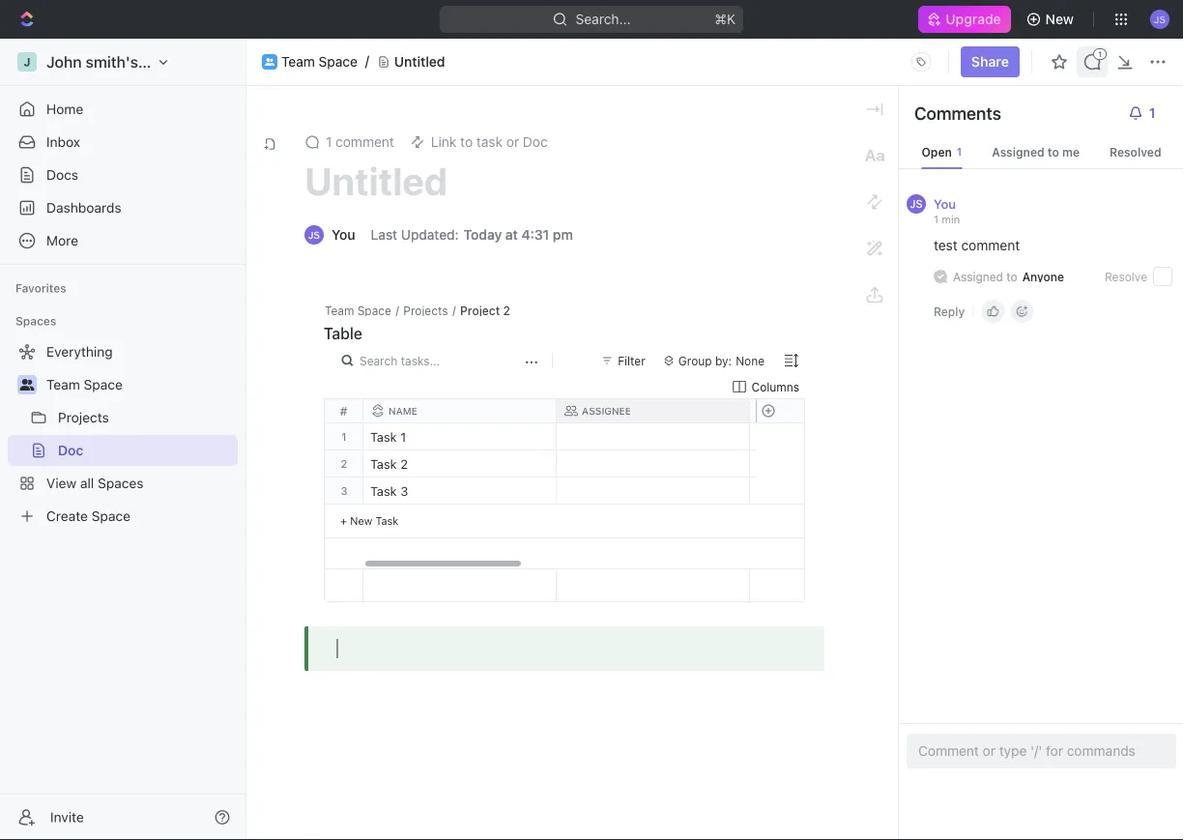 Task type: describe. For each thing, give the bounding box(es) containing it.
3 row group from the left
[[756, 424, 804, 539]]

1 button
[[1121, 98, 1169, 129]]

team inside team space / projects / project 2 table
[[325, 304, 354, 317]]

row group containing 1 2 3
[[325, 424, 364, 539]]

inbox
[[46, 134, 80, 150]]

at
[[506, 227, 518, 243]]

comment for test comment
[[962, 237, 1020, 253]]

space up 1 comment
[[319, 54, 358, 70]]

resolve
[[1105, 270, 1148, 283]]

last updated: today at 4:31 pm
[[371, 227, 573, 243]]

today
[[464, 227, 502, 243]]

you for you 1 min
[[934, 196, 956, 211]]

space inside team space / projects / project 2 table
[[357, 304, 391, 317]]

assignee column header
[[557, 399, 754, 423]]

create space
[[46, 508, 131, 524]]

comments
[[915, 102, 1002, 123]]

group
[[679, 354, 712, 367]]

js inside the js dropdown button
[[1154, 13, 1166, 24]]

filter button
[[595, 349, 653, 372]]

columns
[[752, 380, 800, 394]]

1 inside the "1 2 3"
[[342, 430, 347, 443]]

more button
[[8, 225, 238, 256]]

tree inside the sidebar navigation
[[8, 336, 238, 532]]

assigned to me
[[992, 145, 1080, 159]]

2 inside team space / projects / project 2 table
[[503, 304, 510, 317]]

docs
[[46, 167, 78, 183]]

invite
[[50, 809, 84, 825]]

tasks...
[[401, 354, 440, 367]]

2 / from the left
[[452, 304, 456, 317]]

share
[[972, 54, 1009, 70]]

open
[[922, 145, 952, 159]]

resolved
[[1110, 145, 1162, 159]]

1 / from the left
[[396, 304, 399, 317]]

task down task 3
[[376, 514, 399, 527]]

assigned for assigned to anyone
[[953, 270, 1004, 283]]

team space for leftmost 'team space' 'link'
[[46, 377, 123, 393]]

view all spaces
[[46, 475, 144, 491]]

min
[[942, 213, 960, 225]]

1 vertical spatial js
[[910, 198, 923, 210]]

task 3
[[370, 484, 408, 498]]

team for the rightmost 'team space' 'link'
[[281, 54, 315, 70]]

everything
[[46, 344, 113, 360]]

2 for task 2
[[400, 457, 408, 471]]

⌘k
[[715, 11, 736, 27]]

task 2
[[370, 457, 408, 471]]

dropdown menu image
[[906, 46, 937, 77]]

to for task
[[460, 134, 473, 150]]

search tasks...
[[360, 354, 440, 367]]

all
[[80, 475, 94, 491]]

1 comment
[[326, 134, 394, 150]]

create space link
[[8, 501, 234, 532]]

#
[[340, 404, 347, 418]]

new task
[[350, 514, 399, 527]]

dashboards link
[[8, 192, 238, 223]]

assigned to anyone
[[953, 270, 1064, 283]]

none
[[736, 354, 765, 367]]

1 vertical spatial untitled
[[305, 158, 448, 204]]

task
[[477, 134, 503, 150]]

more
[[46, 233, 78, 248]]

1 inside you 1 min
[[934, 213, 939, 225]]

open 1
[[922, 145, 962, 159]]

test comment
[[934, 237, 1020, 253]]

table
[[324, 324, 362, 343]]

test
[[934, 237, 958, 253]]

favorites button
[[8, 277, 74, 300]]

updated:
[[401, 227, 459, 243]]

task for task 3
[[370, 484, 397, 498]]

new for new task
[[350, 514, 373, 527]]

doc inside dropdown button
[[523, 134, 548, 150]]

projects link
[[58, 402, 234, 433]]

1 horizontal spatial team space link
[[281, 54, 358, 70]]

to for anyone
[[1007, 270, 1018, 283]]

0 horizontal spatial 3
[[341, 484, 348, 497]]

1 2 3
[[341, 430, 348, 497]]

name column header
[[364, 399, 561, 423]]

you 1 min
[[934, 196, 960, 225]]

press space to select this row. row containing task 2
[[364, 451, 1183, 478]]

last
[[371, 227, 397, 243]]

1 inside dropdown button
[[1149, 105, 1156, 121]]



Task type: vqa. For each thing, say whether or not it's contained in the screenshot.
PIN
no



Task type: locate. For each thing, give the bounding box(es) containing it.
group by: none
[[679, 354, 765, 367]]

me
[[1063, 145, 1080, 159]]

2 horizontal spatial team
[[325, 304, 354, 317]]

3 left task 3
[[341, 484, 348, 497]]

to inside dropdown button
[[460, 134, 473, 150]]

to
[[460, 134, 473, 150], [1048, 145, 1060, 159], [1007, 270, 1018, 283]]

search
[[360, 354, 398, 367]]

or
[[506, 134, 519, 150]]

doc inside the sidebar navigation
[[58, 442, 83, 458]]

1 vertical spatial team space
[[46, 377, 123, 393]]

1 horizontal spatial doc
[[523, 134, 548, 150]]

to right link
[[460, 134, 473, 150]]

columns button
[[719, 375, 805, 398]]

3 down the "task 2" on the bottom left of the page
[[400, 484, 408, 498]]

0 vertical spatial doc
[[523, 134, 548, 150]]

1 horizontal spatial team space
[[281, 54, 358, 70]]

create
[[46, 508, 88, 524]]

team space link
[[281, 54, 358, 70], [46, 369, 234, 400]]

0 horizontal spatial 2
[[341, 457, 348, 470]]

0 horizontal spatial team space
[[46, 377, 123, 393]]

1 horizontal spatial 2
[[400, 457, 408, 471]]

project
[[460, 304, 500, 317]]

row
[[364, 399, 1183, 423]]

0 vertical spatial new
[[1046, 11, 1074, 27]]

to left me
[[1048, 145, 1060, 159]]

projects up tasks... on the top of page
[[403, 304, 448, 317]]

1 horizontal spatial new
[[1046, 11, 1074, 27]]

home link
[[8, 94, 238, 125]]

row group containing task 1
[[364, 424, 1183, 569]]

space down view all spaces link
[[92, 508, 131, 524]]

0 horizontal spatial new
[[350, 514, 373, 527]]

new right 'upgrade'
[[1046, 11, 1074, 27]]

1 inside press space to select this row. row
[[400, 430, 406, 444]]

0 vertical spatial comment
[[336, 134, 394, 150]]

0 horizontal spatial doc
[[58, 442, 83, 458]]

2 up task 3
[[400, 457, 408, 471]]

js button
[[1145, 4, 1176, 35]]

john smith's workspace
[[46, 53, 222, 71]]

tree
[[8, 336, 238, 532]]

js
[[1154, 13, 1166, 24], [910, 198, 923, 210], [308, 229, 320, 240]]

search...
[[576, 11, 631, 27]]

home
[[46, 101, 83, 117]]

doc up view
[[58, 442, 83, 458]]

2 left the "task 2" on the bottom left of the page
[[341, 457, 348, 470]]

1 vertical spatial user group image
[[20, 379, 34, 391]]

3 inside press space to select this row. row
[[400, 484, 408, 498]]

space down everything link
[[84, 377, 123, 393]]

favorites
[[15, 281, 66, 295]]

task 1
[[370, 430, 406, 444]]

new button
[[1019, 4, 1086, 35]]

projects up 'all'
[[58, 409, 109, 425]]

2
[[503, 304, 510, 317], [400, 457, 408, 471], [341, 457, 348, 470]]

everything link
[[8, 336, 234, 367]]

space up table on the left of the page
[[357, 304, 391, 317]]

0 horizontal spatial team space link
[[46, 369, 234, 400]]

reply
[[934, 305, 965, 318]]

team space link up 1 comment
[[281, 54, 358, 70]]

press space to select this row. row containing 3
[[325, 478, 364, 505]]

anyone button
[[1018, 270, 1064, 283]]

doc
[[523, 134, 548, 150], [58, 442, 83, 458]]

1 horizontal spatial projects
[[403, 304, 448, 317]]

workspace
[[142, 53, 222, 71]]

1
[[1098, 50, 1102, 58], [1149, 105, 1156, 121], [326, 134, 332, 150], [957, 146, 962, 158], [934, 213, 939, 225], [400, 430, 406, 444], [342, 430, 347, 443]]

3
[[400, 484, 408, 498], [341, 484, 348, 497]]

/ left project
[[452, 304, 456, 317]]

inbox link
[[8, 127, 238, 158]]

assigned for assigned to me
[[992, 145, 1045, 159]]

by:
[[715, 354, 732, 367]]

pm
[[553, 227, 573, 243]]

team space down everything at the top
[[46, 377, 123, 393]]

comment for 1 comment
[[336, 134, 394, 150]]

/ up the search tasks...
[[396, 304, 399, 317]]

new inside button
[[1046, 11, 1074, 27]]

1 vertical spatial team space link
[[46, 369, 234, 400]]

0 horizontal spatial projects
[[58, 409, 109, 425]]

upgrade
[[946, 11, 1001, 27]]

upgrade link
[[919, 6, 1011, 33]]

assigned
[[992, 145, 1045, 159], [953, 270, 1004, 283]]

john smith's workspace, , element
[[17, 52, 37, 72]]

comment up assigned to anyone
[[962, 237, 1020, 253]]

0 horizontal spatial user group image
[[20, 379, 34, 391]]

assignee button
[[557, 404, 750, 418]]

new for new
[[1046, 11, 1074, 27]]

dashboards
[[46, 200, 121, 216]]

2 inside press space to select this row. row
[[400, 457, 408, 471]]

team
[[281, 54, 315, 70], [325, 304, 354, 317], [46, 377, 80, 393]]

1 horizontal spatial you
[[934, 196, 956, 211]]

0 vertical spatial team space link
[[281, 54, 358, 70]]

team space inside 'link'
[[46, 377, 123, 393]]

view all spaces link
[[8, 468, 234, 499]]

view
[[46, 475, 77, 491]]

0 horizontal spatial to
[[460, 134, 473, 150]]

press space to select this row. row containing task 1
[[364, 424, 1183, 451]]

2 right project
[[503, 304, 510, 317]]

1 inside open 1
[[957, 146, 962, 158]]

press space to select this row. row containing task 3
[[364, 478, 1183, 505]]

row group
[[325, 424, 364, 539], [364, 424, 1183, 569], [756, 424, 804, 539]]

1 horizontal spatial comment
[[962, 237, 1020, 253]]

comment left link
[[336, 134, 394, 150]]

1 vertical spatial new
[[350, 514, 373, 527]]

j
[[24, 55, 31, 69]]

task down the "task 2" on the bottom left of the page
[[370, 484, 397, 498]]

js up 1 dropdown button
[[1154, 13, 1166, 24]]

spaces down 'favorites' button
[[15, 314, 56, 328]]

1 vertical spatial you
[[332, 227, 355, 243]]

filter
[[618, 354, 646, 367]]

cell
[[557, 424, 750, 450], [750, 424, 944, 450], [557, 451, 750, 477], [750, 451, 944, 477], [557, 478, 750, 504], [750, 478, 944, 504]]

0 vertical spatial team space
[[281, 54, 358, 70]]

2 row group from the left
[[364, 424, 1183, 569]]

press space to select this row. row
[[325, 424, 364, 451], [364, 424, 1183, 451], [756, 424, 804, 451], [325, 451, 364, 478], [364, 451, 1183, 478], [756, 451, 804, 478], [325, 478, 364, 505], [364, 478, 1183, 505], [756, 478, 804, 505], [364, 570, 1183, 602], [756, 570, 804, 602]]

0 horizontal spatial comment
[[336, 134, 394, 150]]

grid containing task 1
[[325, 399, 1183, 602]]

you inside you 1 min
[[934, 196, 956, 211]]

projects inside team space / projects / project 2 table
[[403, 304, 448, 317]]

spaces up create space link
[[98, 475, 144, 491]]

1 vertical spatial doc
[[58, 442, 83, 458]]

projects inside projects link
[[58, 409, 109, 425]]

Search tasks... text field
[[360, 347, 520, 374]]

assigned left me
[[992, 145, 1045, 159]]

team space for the rightmost 'team space' 'link'
[[281, 54, 358, 70]]

1 vertical spatial assigned
[[953, 270, 1004, 283]]

team inside the sidebar navigation
[[46, 377, 80, 393]]

user group image for the rightmost 'team space' 'link'
[[265, 58, 275, 66]]

user group image
[[265, 58, 275, 66], [20, 379, 34, 391]]

1 vertical spatial team
[[325, 304, 354, 317]]

0 horizontal spatial you
[[332, 227, 355, 243]]

assigned down test comment
[[953, 270, 1004, 283]]

row containing name
[[364, 399, 1183, 423]]

untitled down 1 comment
[[305, 158, 448, 204]]

0 vertical spatial projects
[[403, 304, 448, 317]]

1 vertical spatial spaces
[[98, 475, 144, 491]]

0 vertical spatial user group image
[[265, 58, 275, 66]]

you left 'last'
[[332, 227, 355, 243]]

2 vertical spatial team
[[46, 377, 80, 393]]

1 horizontal spatial team
[[281, 54, 315, 70]]

press space to select this row. row containing 1
[[325, 424, 364, 451]]

1 horizontal spatial js
[[910, 198, 923, 210]]

0 vertical spatial js
[[1154, 13, 1166, 24]]

2 vertical spatial js
[[308, 229, 320, 240]]

4:31
[[522, 227, 549, 243]]

press space to select this row. row containing 2
[[325, 451, 364, 478]]

task for task 1
[[370, 430, 397, 444]]

new
[[1046, 11, 1074, 27], [350, 514, 373, 527]]

name button
[[364, 404, 557, 418]]

1 horizontal spatial user group image
[[265, 58, 275, 66]]

team for leftmost 'team space' 'link'
[[46, 377, 80, 393]]

js left you 1 min
[[910, 198, 923, 210]]

smith's
[[86, 53, 138, 71]]

doc link
[[58, 435, 234, 466]]

to left anyone
[[1007, 270, 1018, 283]]

grid
[[325, 399, 1183, 602]]

new down task 3
[[350, 514, 373, 527]]

you up min
[[934, 196, 956, 211]]

team space
[[281, 54, 358, 70], [46, 377, 123, 393]]

space
[[319, 54, 358, 70], [357, 304, 391, 317], [84, 377, 123, 393], [92, 508, 131, 524]]

you for you
[[332, 227, 355, 243]]

task up the "task 2" on the bottom left of the page
[[370, 430, 397, 444]]

0 vertical spatial untitled
[[394, 54, 445, 70]]

to for me
[[1048, 145, 1060, 159]]

doc right or
[[523, 134, 548, 150]]

anyone
[[1023, 270, 1064, 283]]

john
[[46, 53, 82, 71]]

task for task 2
[[370, 457, 397, 471]]

2 inside the "1 2 3"
[[341, 457, 348, 470]]

link to task or doc
[[431, 134, 548, 150]]

team space / projects / project 2 table
[[324, 304, 510, 343]]

sidebar navigation
[[0, 39, 250, 840]]

1 horizontal spatial to
[[1007, 270, 1018, 283]]

assignee
[[582, 405, 631, 416]]

0 vertical spatial assigned
[[992, 145, 1045, 159]]

0 vertical spatial spaces
[[15, 314, 56, 328]]

user group image inside the sidebar navigation
[[20, 379, 34, 391]]

you
[[934, 196, 956, 211], [332, 227, 355, 243]]

team space link up projects link
[[46, 369, 234, 400]]

0 vertical spatial team
[[281, 54, 315, 70]]

2 for 1 2 3
[[341, 457, 348, 470]]

comment
[[336, 134, 394, 150], [962, 237, 1020, 253]]

2 horizontal spatial js
[[1154, 13, 1166, 24]]

docs link
[[8, 160, 238, 190]]

0 horizontal spatial team
[[46, 377, 80, 393]]

task
[[370, 430, 397, 444], [370, 457, 397, 471], [370, 484, 397, 498], [376, 514, 399, 527]]

2 horizontal spatial to
[[1048, 145, 1060, 159]]

spaces
[[15, 314, 56, 328], [98, 475, 144, 491]]

1 vertical spatial comment
[[962, 237, 1020, 253]]

js left 'last'
[[308, 229, 320, 240]]

projects
[[403, 304, 448, 317], [58, 409, 109, 425]]

0 horizontal spatial /
[[396, 304, 399, 317]]

0 horizontal spatial spaces
[[15, 314, 56, 328]]

tree containing everything
[[8, 336, 238, 532]]

task down task 1
[[370, 457, 397, 471]]

2 horizontal spatial 2
[[503, 304, 510, 317]]

link to task or doc button
[[402, 129, 556, 156]]

link
[[431, 134, 457, 150]]

0 horizontal spatial js
[[308, 229, 320, 240]]

team space up 1 comment
[[281, 54, 358, 70]]

0 vertical spatial you
[[934, 196, 956, 211]]

1 horizontal spatial 3
[[400, 484, 408, 498]]

name
[[389, 405, 418, 416]]

1 row group from the left
[[325, 424, 364, 539]]

1 vertical spatial projects
[[58, 409, 109, 425]]

untitled up link
[[394, 54, 445, 70]]

row inside 'grid'
[[364, 399, 1183, 423]]

1 horizontal spatial spaces
[[98, 475, 144, 491]]

1 horizontal spatial /
[[452, 304, 456, 317]]

user group image for leftmost 'team space' 'link'
[[20, 379, 34, 391]]



